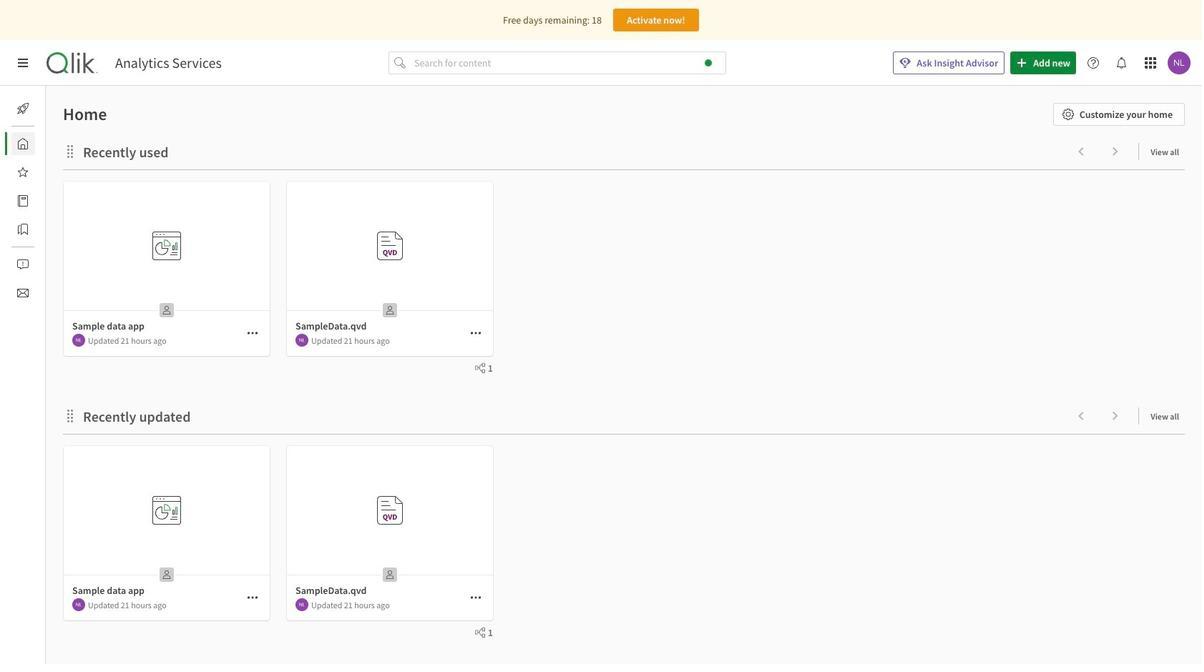Task type: locate. For each thing, give the bounding box(es) containing it.
1 horizontal spatial more actions image
[[470, 328, 482, 339]]

noah lott element for the bottommost more actions icon
[[296, 599, 308, 612]]

favorites image
[[17, 167, 29, 178]]

Search for content text field
[[411, 52, 726, 74]]

1 horizontal spatial noah lott image
[[296, 334, 308, 347]]

analytics services element
[[115, 54, 222, 72]]

0 horizontal spatial more actions image
[[247, 328, 258, 339]]

1 horizontal spatial noah lott image
[[296, 599, 308, 612]]

more actions image
[[470, 328, 482, 339], [247, 592, 258, 604]]

more actions image
[[247, 328, 258, 339], [470, 592, 482, 604]]

1 vertical spatial move collection image
[[63, 409, 77, 423]]

alerts image
[[17, 259, 29, 270]]

1 horizontal spatial more actions image
[[470, 592, 482, 604]]

2 noah lott image from the left
[[296, 334, 308, 347]]

move collection image
[[63, 144, 77, 159], [63, 409, 77, 423]]

0 horizontal spatial more actions image
[[247, 592, 258, 604]]

0 vertical spatial move collection image
[[63, 144, 77, 159]]

1 vertical spatial more actions image
[[470, 592, 482, 604]]

noah lott element for more actions icon to the left
[[72, 334, 85, 347]]

noah lott element
[[72, 334, 85, 347], [296, 334, 308, 347], [72, 599, 85, 612], [296, 599, 308, 612]]

noah lott image
[[1168, 52, 1191, 74], [72, 599, 85, 612], [296, 599, 308, 612]]

0 horizontal spatial noah lott image
[[72, 334, 85, 347]]

move collection image for 1st noah lott icon
[[63, 144, 77, 159]]

noah lott image
[[72, 334, 85, 347], [296, 334, 308, 347]]

home image
[[17, 138, 29, 150]]

0 horizontal spatial noah lott image
[[72, 599, 85, 612]]

noah lott element for top more actions image
[[296, 334, 308, 347]]

0 vertical spatial more actions image
[[247, 328, 258, 339]]

main content
[[40, 86, 1202, 665]]



Task type: describe. For each thing, give the bounding box(es) containing it.
catalog image
[[17, 195, 29, 207]]

2 horizontal spatial noah lott image
[[1168, 52, 1191, 74]]

noah lott image for the bottommost more actions icon
[[296, 599, 308, 612]]

1 noah lott image from the left
[[72, 334, 85, 347]]

navigation pane element
[[0, 92, 46, 311]]

noah lott element for bottom more actions image
[[72, 599, 85, 612]]

1 vertical spatial more actions image
[[247, 592, 258, 604]]

subscriptions image
[[17, 288, 29, 299]]

collections image
[[17, 224, 29, 235]]

home badge image
[[705, 59, 712, 67]]

move collection image for noah lott image associated with bottom more actions image
[[63, 409, 77, 423]]

noah lott image for bottom more actions image
[[72, 599, 85, 612]]

open sidebar menu image
[[17, 57, 29, 69]]

0 vertical spatial more actions image
[[470, 328, 482, 339]]

getting started image
[[17, 103, 29, 114]]



Task type: vqa. For each thing, say whether or not it's contained in the screenshot.
HOME "icon"
yes



